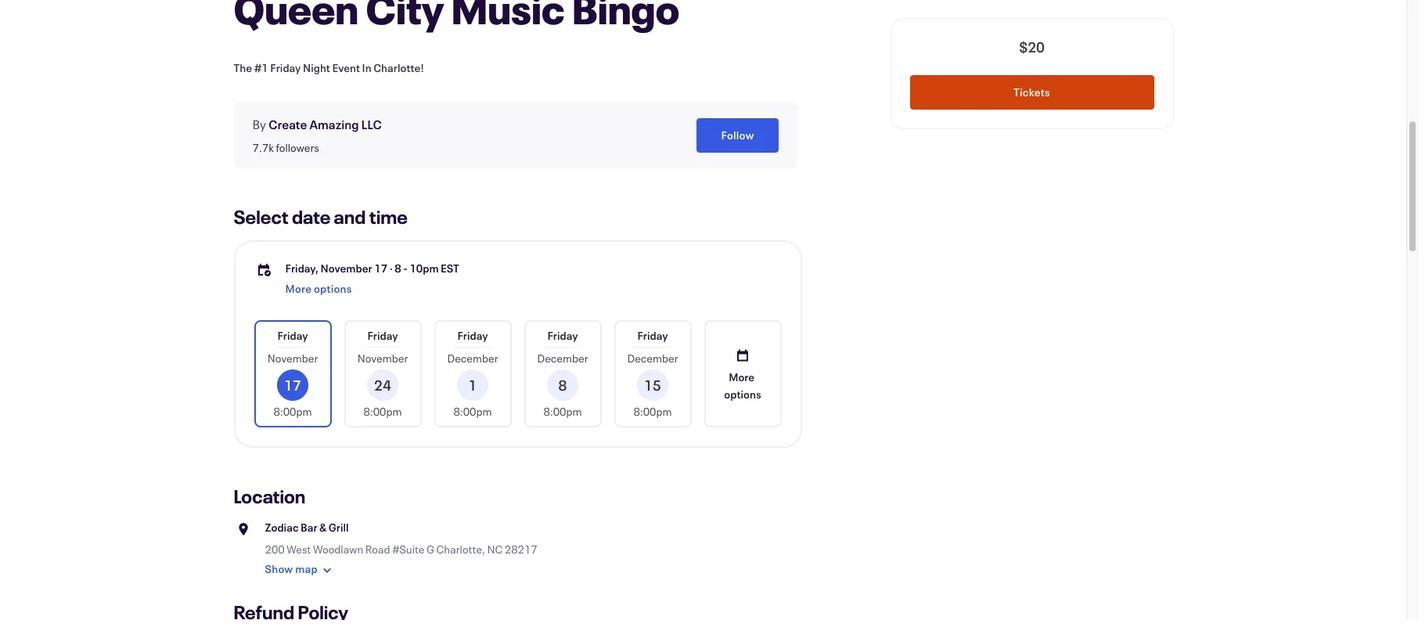 Task type: describe. For each thing, give the bounding box(es) containing it.
grill
[[329, 520, 349, 535]]

show
[[265, 561, 293, 576]]

8:00pm for 24
[[364, 404, 402, 419]]

15
[[644, 376, 662, 395]]

zodiac bar & grill 200 west woodlawn road #suite g charlotte, nc 28217
[[265, 520, 538, 557]]

·
[[390, 261, 393, 276]]

more inside the friday, november 17 · 8 - 10pm est more options
[[285, 281, 312, 296]]

friday for 8
[[548, 328, 578, 343]]

&
[[319, 520, 327, 535]]

road
[[365, 542, 390, 557]]

friday for 1
[[457, 328, 488, 343]]

select
[[234, 204, 289, 229]]

1 horizontal spatial more options button
[[706, 322, 780, 426]]

event
[[332, 60, 360, 75]]

8:00pm for 1
[[454, 404, 492, 419]]

10pm
[[410, 261, 439, 276]]

tickets button
[[910, 75, 1154, 110]]

december for 1
[[447, 351, 498, 366]]

amazing
[[310, 116, 359, 132]]

7.7k
[[252, 140, 274, 155]]

8:00pm for 8
[[544, 404, 582, 419]]

-
[[403, 261, 408, 276]]

date
[[292, 204, 331, 229]]

night
[[303, 60, 330, 75]]

friday, november 17 · 8 - 10pm est more options
[[285, 261, 459, 296]]

november for 24
[[358, 351, 408, 366]]

friday,
[[285, 261, 319, 276]]

8:00pm for 15
[[634, 404, 672, 419]]

24
[[374, 376, 392, 395]]

friday for 17
[[277, 328, 308, 343]]

select date and time
[[234, 204, 408, 229]]

organizer profile element
[[234, 103, 797, 168]]

november inside the friday, november 17 · 8 - 10pm est more options
[[321, 261, 372, 276]]

and
[[334, 204, 366, 229]]

friday for 15
[[638, 328, 668, 343]]

0 vertical spatial more options button
[[285, 276, 352, 301]]

show map
[[265, 561, 318, 576]]



Task type: locate. For each thing, give the bounding box(es) containing it.
0 horizontal spatial december
[[447, 351, 498, 366]]

1 vertical spatial more
[[729, 369, 755, 384]]

0 vertical spatial more
[[285, 281, 312, 296]]

zodiac
[[265, 520, 299, 535]]

by
[[252, 116, 266, 132]]

bar
[[301, 520, 317, 535]]

november
[[321, 261, 372, 276], [268, 351, 318, 366], [358, 351, 408, 366]]

8 inside the friday, november 17 · 8 - 10pm est more options
[[395, 261, 401, 276]]

1 vertical spatial 17
[[284, 376, 302, 395]]

1 horizontal spatial 17
[[374, 261, 388, 276]]

location
[[234, 484, 306, 509]]

december for 15
[[627, 351, 678, 366]]

8
[[395, 261, 401, 276], [559, 376, 567, 395]]

1 vertical spatial more options button
[[706, 322, 780, 426]]

the
[[234, 60, 252, 75]]

charlotte,
[[436, 542, 485, 557]]

3 december from the left
[[627, 351, 678, 366]]

followers
[[276, 140, 319, 155]]

show map button
[[265, 557, 337, 582]]

create
[[269, 116, 307, 132]]

2 8:00pm from the left
[[364, 404, 402, 419]]

charlotte!
[[374, 60, 424, 75]]

by create amazing llc 7.7k followers
[[252, 116, 382, 155]]

december
[[447, 351, 498, 366], [537, 351, 588, 366], [627, 351, 678, 366]]

1 horizontal spatial more
[[729, 369, 755, 384]]

options inside more options button
[[724, 386, 761, 401]]

west
[[287, 542, 311, 557]]

0 vertical spatial options
[[314, 281, 352, 296]]

200
[[265, 542, 285, 557]]

17 inside the friday, november 17 · 8 - 10pm est more options
[[374, 261, 388, 276]]

time
[[369, 204, 408, 229]]

2 horizontal spatial december
[[627, 351, 678, 366]]

3 8:00pm from the left
[[454, 404, 492, 419]]

options inside the friday, november 17 · 8 - 10pm est more options
[[314, 281, 352, 296]]

#1
[[254, 60, 268, 75]]

1 vertical spatial options
[[724, 386, 761, 401]]

map
[[295, 561, 318, 576]]

friday
[[270, 60, 301, 75], [277, 328, 308, 343], [367, 328, 398, 343], [457, 328, 488, 343], [548, 328, 578, 343], [638, 328, 668, 343]]

follow button
[[697, 118, 779, 153]]

follow
[[721, 128, 754, 142]]

0 horizontal spatial 17
[[284, 376, 302, 395]]

17
[[374, 261, 388, 276], [284, 376, 302, 395]]

1 8:00pm from the left
[[274, 404, 312, 419]]

est
[[441, 261, 459, 276]]

friday for 24
[[367, 328, 398, 343]]

december for 8
[[537, 351, 588, 366]]

nc
[[487, 542, 503, 557]]

0 vertical spatial 8
[[395, 261, 401, 276]]

8:00pm for 17
[[274, 404, 312, 419]]

more
[[285, 281, 312, 296], [729, 369, 755, 384]]

1 horizontal spatial options
[[724, 386, 761, 401]]

5 8:00pm from the left
[[634, 404, 672, 419]]

options
[[314, 281, 352, 296], [724, 386, 761, 401]]

1 horizontal spatial 8
[[559, 376, 567, 395]]

g
[[427, 542, 434, 557]]

the #1 friday night event in charlotte!
[[234, 60, 424, 75]]

4 8:00pm from the left
[[544, 404, 582, 419]]

1
[[469, 376, 477, 395]]

0 horizontal spatial 8
[[395, 261, 401, 276]]

more options
[[724, 369, 761, 401]]

1 horizontal spatial december
[[537, 351, 588, 366]]

november for 17
[[268, 351, 318, 366]]

llc
[[361, 116, 382, 132]]

0 vertical spatial 17
[[374, 261, 388, 276]]

in
[[362, 60, 372, 75]]

0 horizontal spatial more
[[285, 281, 312, 296]]

28217
[[505, 542, 538, 557]]

more options button
[[285, 276, 352, 301], [706, 322, 780, 426]]

0 horizontal spatial more options button
[[285, 276, 352, 301]]

$20
[[1019, 38, 1045, 56]]

1 december from the left
[[447, 351, 498, 366]]

2 december from the left
[[537, 351, 588, 366]]

#suite
[[392, 542, 425, 557]]

8:00pm
[[274, 404, 312, 419], [364, 404, 402, 419], [454, 404, 492, 419], [544, 404, 582, 419], [634, 404, 672, 419]]

more inside more options
[[729, 369, 755, 384]]

tickets
[[1014, 85, 1051, 99]]

woodlawn
[[313, 542, 363, 557]]

0 horizontal spatial options
[[314, 281, 352, 296]]

1 vertical spatial 8
[[559, 376, 567, 395]]



Task type: vqa. For each thing, say whether or not it's contained in the screenshot.
3rd DECEMBER from right
yes



